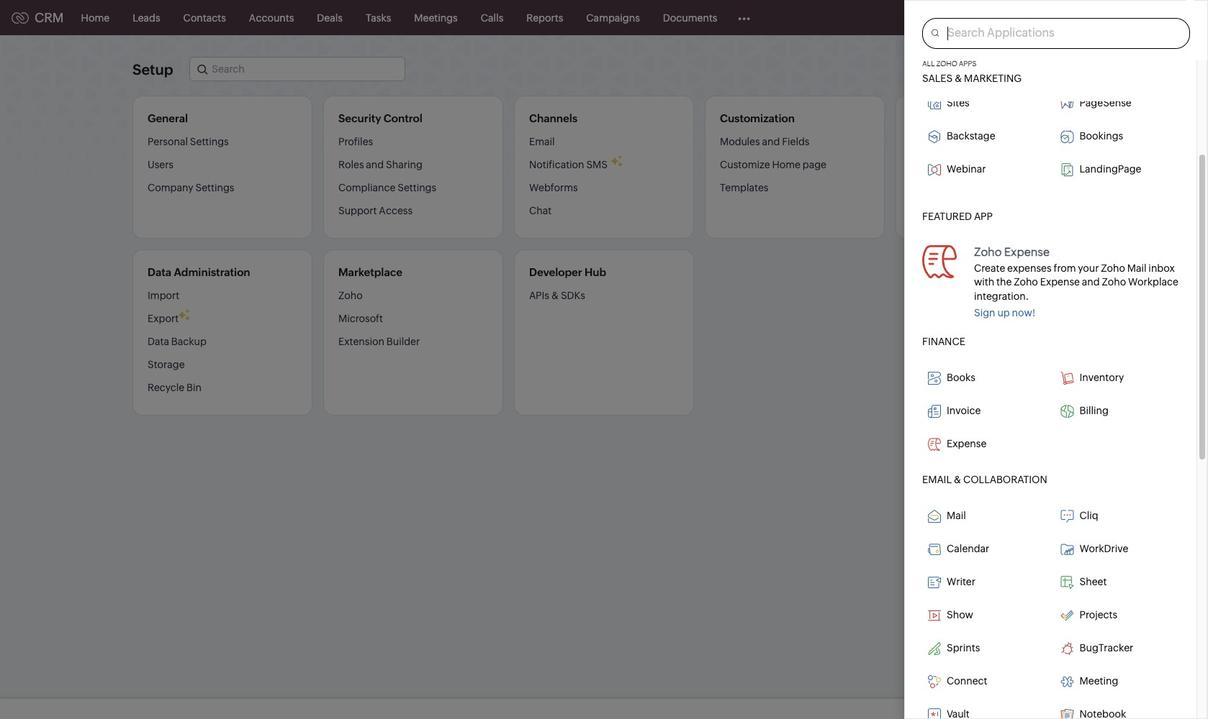 Task type: vqa. For each thing, say whether or not it's contained in the screenshot.
Personal Settings link
yes



Task type: describe. For each thing, give the bounding box(es) containing it.
hub
[[585, 266, 606, 279]]

rules
[[958, 136, 983, 148]]

1 vertical spatial expense
[[1040, 277, 1080, 288]]

writer link
[[922, 571, 1046, 595]]

projects link
[[1055, 604, 1179, 628]]

compliance settings
[[338, 182, 436, 194]]

email for email & collaboration
[[922, 474, 952, 486]]

backstage
[[947, 130, 995, 142]]

1 vertical spatial mail
[[947, 510, 966, 522]]

calendar link
[[922, 537, 1046, 562]]

company settings link
[[148, 176, 234, 199]]

0 vertical spatial expense
[[1004, 245, 1050, 259]]

zoho expense image
[[922, 245, 957, 279]]

profiles link
[[338, 135, 373, 153]]

zoho up create
[[974, 245, 1002, 259]]

data administration
[[148, 266, 250, 279]]

contacts link
[[172, 0, 237, 35]]

administration
[[174, 266, 250, 279]]

integration.
[[974, 291, 1029, 302]]

access
[[379, 205, 413, 217]]

deals link
[[305, 0, 354, 35]]

chat link
[[529, 199, 552, 222]]

data for data administration
[[148, 266, 171, 279]]

zoho left workplace
[[1102, 277, 1126, 288]]

& for apis & sdks
[[551, 290, 559, 302]]

pagesense
[[1080, 97, 1132, 109]]

users
[[148, 159, 174, 171]]

zoho inside all zoho apps sales & marketing
[[936, 60, 957, 68]]

& inside all zoho apps sales & marketing
[[955, 73, 962, 84]]

crm
[[35, 10, 64, 25]]

data for data backup
[[148, 336, 169, 348]]

connect link
[[922, 670, 1046, 694]]

customize home page
[[720, 159, 826, 171]]

customization
[[720, 112, 795, 125]]

zoho down expenses
[[1014, 277, 1038, 288]]

sprints link
[[922, 637, 1046, 661]]

profiles
[[338, 136, 373, 148]]

sign
[[974, 307, 995, 319]]

inbox
[[1149, 263, 1175, 274]]

backup
[[171, 336, 206, 348]]

now!
[[1012, 307, 1036, 319]]

meeting link
[[1055, 670, 1179, 694]]

security
[[338, 112, 381, 125]]

accounts link
[[237, 0, 305, 35]]

and for modules
[[762, 136, 780, 148]]

general
[[148, 112, 188, 125]]

marketing
[[964, 73, 1022, 84]]

& for email & collaboration
[[954, 474, 961, 486]]

storage
[[148, 359, 185, 371]]

0 vertical spatial home
[[81, 12, 110, 23]]

recycle bin
[[148, 382, 202, 394]]

personal
[[148, 136, 188, 148]]

accounts
[[249, 12, 294, 23]]

apis
[[529, 290, 549, 302]]

bugtracker link
[[1055, 637, 1179, 661]]

survey
[[947, 64, 979, 75]]

up
[[997, 307, 1010, 319]]

personal settings
[[148, 136, 229, 148]]

mail inside zoho expense create expenses from your zoho mail inbox with the zoho expense and zoho workplace integration. sign up now!
[[1127, 263, 1147, 274]]

actions link
[[911, 153, 946, 176]]

control
[[384, 112, 422, 125]]

export
[[148, 313, 179, 325]]

security control
[[338, 112, 422, 125]]

zoho expense create expenses from your zoho mail inbox with the zoho expense and zoho workplace integration. sign up now!
[[974, 245, 1178, 319]]

and for roles
[[366, 159, 384, 171]]

marketplace
[[338, 266, 402, 279]]

webforms link
[[529, 176, 578, 199]]

users link
[[148, 153, 174, 176]]

the
[[996, 277, 1012, 288]]

recycle
[[148, 382, 184, 394]]

export link
[[148, 307, 179, 330]]

tasks link
[[354, 0, 403, 35]]

microsoft link
[[338, 307, 383, 330]]

from
[[1054, 263, 1076, 274]]

modules and fields link
[[720, 135, 810, 153]]

developer
[[529, 266, 582, 279]]

templates link
[[720, 176, 768, 199]]

deals
[[317, 12, 343, 23]]

workflow rules
[[911, 136, 983, 148]]

support access link
[[338, 199, 413, 222]]

crm link
[[12, 10, 64, 25]]

free
[[929, 6, 948, 17]]

setup
[[132, 61, 173, 77]]

landingpage link
[[1055, 158, 1179, 182]]

automation
[[911, 112, 971, 125]]



Task type: locate. For each thing, give the bounding box(es) containing it.
data inside 'link'
[[148, 336, 169, 348]]

books
[[947, 372, 975, 383]]

mail up workplace
[[1127, 263, 1147, 274]]

company
[[148, 182, 193, 194]]

0 vertical spatial email
[[529, 136, 555, 148]]

sdks
[[561, 290, 585, 302]]

featured
[[922, 211, 972, 222]]

settings down sharing
[[398, 182, 436, 194]]

calendar
[[947, 543, 989, 555]]

0 vertical spatial &
[[955, 73, 962, 84]]

settings right company
[[195, 182, 234, 194]]

0 horizontal spatial home
[[81, 12, 110, 23]]

developer hub
[[529, 266, 606, 279]]

home inside 'link'
[[772, 159, 801, 171]]

cliq
[[1080, 510, 1098, 522]]

survey link
[[922, 58, 1046, 83]]

campaigns
[[586, 12, 640, 23]]

all zoho apps sales & marketing
[[922, 60, 1022, 84]]

settings right personal
[[190, 136, 229, 148]]

connect
[[947, 676, 987, 687]]

support access
[[338, 205, 413, 217]]

notification
[[529, 159, 584, 171]]

company settings
[[148, 182, 234, 194]]

create
[[974, 263, 1005, 274]]

sign up now! link
[[974, 307, 1036, 319]]

billing
[[1080, 405, 1109, 417]]

1 vertical spatial and
[[366, 159, 384, 171]]

roles
[[338, 159, 364, 171]]

1 horizontal spatial and
[[762, 136, 780, 148]]

landingpage
[[1080, 163, 1141, 175]]

email for email
[[529, 136, 555, 148]]

and inside zoho expense create expenses from your zoho mail inbox with the zoho expense and zoho workplace integration. sign up now!
[[1082, 277, 1100, 288]]

billing link
[[1055, 399, 1179, 424]]

& down the apps
[[955, 73, 962, 84]]

bookings
[[1080, 130, 1123, 142]]

free upgrade
[[918, 6, 959, 28]]

home right crm in the top of the page
[[81, 12, 110, 23]]

0 vertical spatial data
[[148, 266, 171, 279]]

featured app
[[922, 211, 993, 222]]

zoho right your
[[1101, 263, 1125, 274]]

sharing
[[386, 159, 422, 171]]

with
[[974, 277, 994, 288]]

home down fields
[[772, 159, 801, 171]]

builder
[[386, 336, 420, 348]]

support
[[338, 205, 377, 217]]

upgrade
[[918, 18, 959, 28]]

pagesense link
[[1055, 91, 1179, 116]]

data backup link
[[148, 330, 206, 353]]

show link
[[922, 604, 1046, 628]]

books link
[[922, 366, 1046, 391]]

calls link
[[469, 0, 515, 35]]

email
[[529, 136, 555, 148], [922, 474, 952, 486]]

Search Applications text field
[[939, 19, 1189, 48]]

writer
[[947, 576, 975, 588]]

zoho
[[936, 60, 957, 68], [974, 245, 1002, 259], [1101, 263, 1125, 274], [1014, 277, 1038, 288], [1102, 277, 1126, 288], [338, 290, 363, 302]]

compliance
[[338, 182, 396, 194]]

1 horizontal spatial email
[[922, 474, 952, 486]]

webforms
[[529, 182, 578, 194]]

chat
[[529, 205, 552, 217]]

page
[[803, 159, 826, 171]]

invoice
[[947, 405, 981, 417]]

2 vertical spatial and
[[1082, 277, 1100, 288]]

& down expense link
[[954, 474, 961, 486]]

meetings link
[[403, 0, 469, 35]]

backstage link
[[922, 124, 1046, 149]]

workflow rules link
[[911, 135, 983, 153]]

expenses
[[1007, 263, 1052, 274]]

1 horizontal spatial home
[[772, 159, 801, 171]]

email down expense link
[[922, 474, 952, 486]]

import
[[148, 290, 179, 302]]

settings inside 'link'
[[190, 136, 229, 148]]

1 vertical spatial email
[[922, 474, 952, 486]]

data
[[148, 266, 171, 279], [148, 336, 169, 348]]

1 vertical spatial home
[[772, 159, 801, 171]]

expense down 'from'
[[1040, 277, 1080, 288]]

app
[[974, 211, 993, 222]]

expense up expenses
[[1004, 245, 1050, 259]]

expense inside expense link
[[947, 438, 987, 450]]

reports
[[526, 12, 563, 23]]

2 data from the top
[[148, 336, 169, 348]]

0 horizontal spatial and
[[366, 159, 384, 171]]

workdrive link
[[1055, 537, 1179, 562]]

settings for general
[[195, 182, 234, 194]]

all
[[922, 60, 935, 68]]

1 data from the top
[[148, 266, 171, 279]]

0 vertical spatial mail
[[1127, 263, 1147, 274]]

& inside "link"
[[551, 290, 559, 302]]

logo image
[[12, 12, 29, 23]]

workdrive
[[1080, 543, 1128, 555]]

and down your
[[1082, 277, 1100, 288]]

1 vertical spatial data
[[148, 336, 169, 348]]

webinar link
[[922, 158, 1046, 182]]

0 horizontal spatial mail
[[947, 510, 966, 522]]

1 horizontal spatial mail
[[1127, 263, 1147, 274]]

sites
[[947, 97, 970, 109]]

zoho up sales
[[936, 60, 957, 68]]

finance
[[922, 336, 965, 347]]

0 vertical spatial and
[[762, 136, 780, 148]]

meeting
[[1080, 676, 1118, 687]]

cliq link
[[1055, 504, 1179, 529]]

expense down invoice
[[947, 438, 987, 450]]

2 vertical spatial expense
[[947, 438, 987, 450]]

extension builder
[[338, 336, 420, 348]]

data up import
[[148, 266, 171, 279]]

customize
[[720, 159, 770, 171]]

inventory link
[[1055, 366, 1179, 391]]

1 vertical spatial &
[[551, 290, 559, 302]]

webinar
[[947, 163, 986, 175]]

and right roles
[[366, 159, 384, 171]]

mail up the calendar
[[947, 510, 966, 522]]

sprints
[[947, 643, 980, 654]]

home link
[[70, 0, 121, 35]]

customize home page link
[[720, 153, 826, 176]]

actions
[[911, 159, 946, 171]]

0 horizontal spatial email
[[529, 136, 555, 148]]

2 vertical spatial &
[[954, 474, 961, 486]]

email & collaboration
[[922, 474, 1047, 486]]

modules
[[720, 136, 760, 148]]

projects
[[1080, 609, 1117, 621]]

and
[[762, 136, 780, 148], [366, 159, 384, 171], [1082, 277, 1100, 288]]

settings for security control
[[398, 182, 436, 194]]

&
[[955, 73, 962, 84], [551, 290, 559, 302], [954, 474, 961, 486]]

collaboration
[[963, 474, 1047, 486]]

zoho link
[[338, 289, 363, 307]]

roles and sharing link
[[338, 153, 422, 176]]

zoho up 'microsoft' 'link'
[[338, 290, 363, 302]]

& right apis on the top left of page
[[551, 290, 559, 302]]

personal settings link
[[148, 135, 229, 153]]

email down channels
[[529, 136, 555, 148]]

reports link
[[515, 0, 575, 35]]

fields
[[782, 136, 810, 148]]

apis & sdks link
[[529, 289, 585, 307]]

2 horizontal spatial and
[[1082, 277, 1100, 288]]

show
[[947, 609, 973, 621]]

and up customize home page 'link'
[[762, 136, 780, 148]]

data down export
[[148, 336, 169, 348]]



